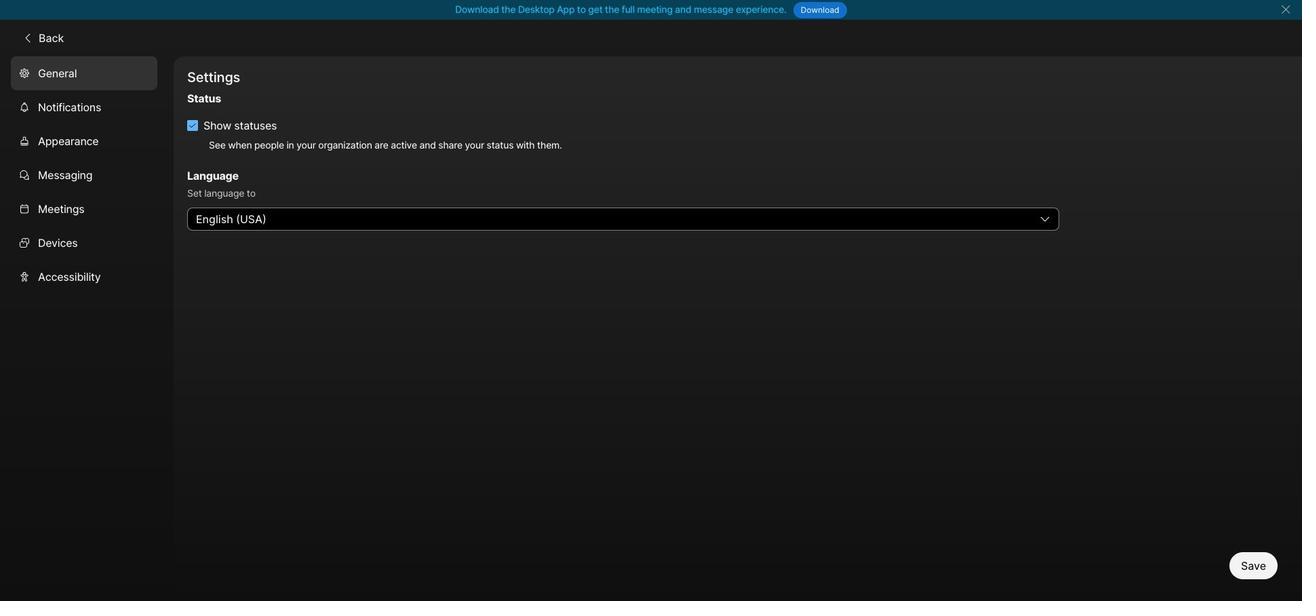 Task type: vqa. For each thing, say whether or not it's contained in the screenshot.
Accessibility tab
yes



Task type: describe. For each thing, give the bounding box(es) containing it.
general tab
[[11, 56, 157, 90]]

meetings tab
[[11, 192, 157, 226]]

cancel_16 image
[[1281, 4, 1292, 15]]



Task type: locate. For each thing, give the bounding box(es) containing it.
settings navigation
[[0, 56, 174, 601]]

notifications tab
[[11, 90, 157, 124]]

accessibility tab
[[11, 259, 157, 293]]

appearance tab
[[11, 124, 157, 158]]

messaging tab
[[11, 158, 157, 192]]

devices tab
[[11, 226, 157, 259]]



